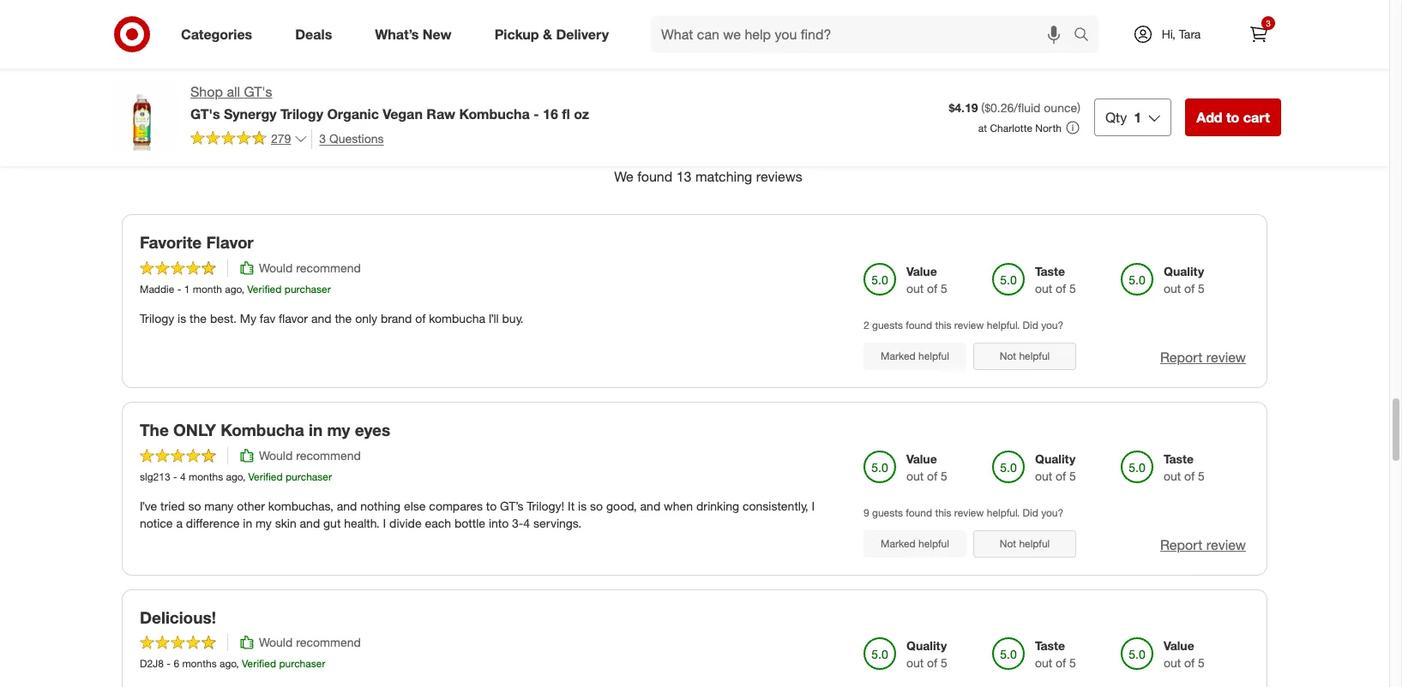 Task type: locate. For each thing, give the bounding box(es) containing it.
1 horizontal spatial so
[[590, 499, 603, 513]]

not for favorite flavor
[[1000, 350, 1016, 363]]

found
[[637, 168, 673, 185], [906, 319, 932, 332], [906, 506, 932, 519]]

1 vertical spatial is
[[578, 499, 587, 513]]

1 vertical spatial marked helpful
[[881, 537, 949, 550]]

0 vertical spatial helpful.
[[987, 319, 1020, 332]]

0 vertical spatial ago
[[225, 283, 242, 296]]

would
[[259, 260, 293, 275], [259, 448, 293, 463], [259, 636, 293, 650]]

2
[[864, 319, 869, 332]]

found left 13
[[637, 168, 673, 185]]

report for the only kombucha in my eyes
[[1160, 537, 1203, 554]]

0 vertical spatial value out of 5
[[906, 264, 948, 296]]

1 marked from the top
[[881, 350, 916, 363]]

1 would from the top
[[259, 260, 293, 275]]

gt's
[[500, 499, 524, 513]]

write a review button
[[652, 32, 737, 59]]

4 star button
[[525, 104, 580, 131]]

of
[[927, 281, 938, 296], [1056, 281, 1066, 296], [1184, 281, 1195, 296], [415, 311, 426, 326], [927, 469, 938, 483], [1056, 469, 1066, 483], [1184, 469, 1195, 483], [927, 656, 938, 671], [1056, 656, 1066, 671], [1184, 656, 1195, 671]]

2 recommend from the top
[[296, 448, 361, 463]]

marked helpful
[[881, 350, 949, 363], [881, 537, 949, 550]]

, up other
[[243, 470, 245, 483]]

is right it
[[578, 499, 587, 513]]

purchaser for flavor
[[285, 283, 331, 296]]

found right 2
[[906, 319, 932, 332]]

, right 6
[[236, 658, 239, 671]]

in
[[309, 420, 323, 440], [243, 516, 252, 531]]

trilogy
[[280, 105, 323, 123], [140, 311, 174, 326]]

the left best.
[[190, 311, 207, 326]]

0 vertical spatial ,
[[242, 283, 244, 296]]

bottle
[[454, 516, 485, 531]]

report for favorite flavor
[[1160, 349, 1203, 366]]

1 report review button from the top
[[1160, 348, 1246, 368]]

$0.26
[[985, 100, 1014, 115]]

1 horizontal spatial quality
[[1035, 452, 1076, 466]]

value out of 5 for the only kombucha in my eyes
[[906, 452, 948, 483]]

0 vertical spatial recommend
[[296, 260, 361, 275]]

4 down gt's
[[523, 516, 530, 531]]

out
[[906, 281, 924, 296], [1035, 281, 1052, 296], [1164, 281, 1181, 296], [906, 469, 924, 483], [1035, 469, 1052, 483], [1164, 469, 1181, 483], [906, 656, 924, 671], [1035, 656, 1052, 671], [1164, 656, 1181, 671]]

would recommend up d2j8 - 6 months ago , verified purchaser
[[259, 636, 361, 650]]

i'll
[[489, 311, 499, 326]]

2 this from the top
[[935, 506, 952, 519]]

0 vertical spatial i
[[812, 499, 815, 513]]

2 horizontal spatial quality out of 5
[[1164, 264, 1205, 296]]

0 horizontal spatial is
[[178, 311, 186, 326]]

what's new link
[[360, 15, 473, 53]]

, up my
[[242, 283, 244, 296]]

months for delicious!
[[182, 658, 217, 671]]

1 guests from the top
[[872, 319, 903, 332]]

only
[[173, 420, 216, 440]]

-
[[533, 105, 539, 123], [177, 283, 181, 296], [173, 470, 177, 483], [167, 658, 171, 671]]

0 vertical spatial not
[[1000, 350, 1016, 363]]

would down the only kombucha in my eyes
[[259, 448, 293, 463]]

1 would recommend from the top
[[259, 260, 361, 275]]

would up d2j8 - 6 months ago , verified purchaser
[[259, 636, 293, 650]]

0 vertical spatial not helpful button
[[973, 343, 1076, 370]]

0 vertical spatial would recommend
[[259, 260, 361, 275]]

this right 9
[[935, 506, 952, 519]]

2 vertical spatial quality out of 5
[[906, 639, 948, 671]]

4 inside button
[[533, 111, 538, 124]]

in left eyes
[[309, 420, 323, 440]]

0 horizontal spatial my
[[256, 516, 272, 531]]

1 vertical spatial kombucha
[[221, 420, 304, 440]]

marked down 9 guests found this review helpful. did you?
[[881, 537, 916, 550]]

report review for favorite flavor
[[1160, 349, 1246, 366]]

the
[[190, 311, 207, 326], [335, 311, 352, 326]]

not helpful button
[[973, 343, 1076, 370], [973, 531, 1076, 558]]

3 for 3
[[1266, 18, 1271, 28]]

- right maddie
[[177, 283, 181, 296]]

1 vertical spatial report review button
[[1160, 536, 1246, 555]]

1 horizontal spatial a
[[688, 39, 694, 52]]

1 you? from the top
[[1041, 319, 1064, 332]]

2 vertical spatial ,
[[236, 658, 239, 671]]

1 horizontal spatial to
[[1226, 109, 1240, 126]]

not helpful down 9 guests found this review helpful. did you?
[[1000, 537, 1050, 550]]

2 marked helpful button from the top
[[864, 531, 967, 558]]

1 vertical spatial my
[[256, 516, 272, 531]]

guests for the only kombucha in my eyes
[[872, 506, 903, 519]]

report review for the only kombucha in my eyes
[[1160, 537, 1246, 554]]

you? for favorite flavor
[[1041, 319, 1064, 332]]

not helpful
[[1000, 350, 1050, 363], [1000, 537, 1050, 550]]

1 vertical spatial guests
[[872, 506, 903, 519]]

2 vertical spatial taste
[[1035, 639, 1065, 654]]

verified up other
[[248, 470, 283, 483]]

delicious!
[[140, 608, 216, 628]]

0 vertical spatial report
[[1160, 349, 1203, 366]]

2 did from the top
[[1023, 506, 1038, 519]]

2 vertical spatial taste out of 5
[[1035, 639, 1076, 671]]

1 horizontal spatial my
[[327, 420, 350, 440]]

is inside i've tried so many other kombuchas, and nothing else compares to gt's trilogy! it is so good, and when drinking consistently, i notice a difference in my skin and gut health. i divide each bottle into 3-4 servings.
[[578, 499, 587, 513]]

1 vertical spatial found
[[906, 319, 932, 332]]

drinking
[[696, 499, 739, 513]]

2 would recommend from the top
[[259, 448, 361, 463]]

4 right slg213
[[180, 470, 186, 483]]

2 not from the top
[[1000, 537, 1016, 550]]

2 report review from the top
[[1160, 537, 1246, 554]]

kombucha inside shop all gt's gt's synergy trilogy organic vegan raw kombucha - 16 fl oz
[[459, 105, 530, 123]]

review
[[697, 39, 729, 52], [954, 319, 984, 332], [1206, 349, 1246, 366], [954, 506, 984, 519], [1206, 537, 1246, 554]]

0 horizontal spatial 3
[[319, 131, 326, 146]]

What can we help you find? suggestions appear below search field
[[651, 15, 1078, 53]]

0 vertical spatial report review
[[1160, 349, 1246, 366]]

ago up the many
[[226, 470, 243, 483]]

trilogy down maddie
[[140, 311, 174, 326]]

- right slg213
[[173, 470, 177, 483]]

1 vertical spatial value out of 5
[[906, 452, 948, 483]]

value out of 5 for favorite flavor
[[906, 264, 948, 296]]

and right flavor
[[311, 311, 331, 326]]

2 report review button from the top
[[1160, 536, 1246, 555]]

a down 'tried'
[[176, 516, 183, 531]]

1 vertical spatial you?
[[1041, 506, 1064, 519]]

1 vertical spatial taste out of 5
[[1164, 452, 1205, 483]]

1 recommend from the top
[[296, 260, 361, 275]]

2 marked helpful from the top
[[881, 537, 949, 550]]

1 the from the left
[[190, 311, 207, 326]]

my left eyes
[[327, 420, 350, 440]]

guests right 9
[[872, 506, 903, 519]]

you?
[[1041, 319, 1064, 332], [1041, 506, 1064, 519]]

verified up fav
[[247, 283, 282, 296]]

eyes
[[355, 420, 390, 440]]

1 report review from the top
[[1160, 349, 1246, 366]]

0 vertical spatial taste out of 5
[[1035, 264, 1076, 296]]

1 left month
[[184, 283, 190, 296]]

,
[[242, 283, 244, 296], [243, 470, 245, 483], [236, 658, 239, 671]]

marked helpful button for the only kombucha in my eyes
[[864, 531, 967, 558]]

did for the only kombucha in my eyes
[[1023, 506, 1038, 519]]

not helpful for favorite flavor
[[1000, 350, 1050, 363]]

taste out of 5
[[1035, 264, 1076, 296], [1164, 452, 1205, 483], [1035, 639, 1076, 671]]

ago right 6
[[220, 658, 236, 671]]

fl
[[562, 105, 570, 123]]

279
[[271, 131, 291, 146]]

star
[[541, 111, 558, 124]]

1 horizontal spatial is
[[578, 499, 587, 513]]

1 marked helpful button from the top
[[864, 343, 967, 370]]

1 vertical spatial marked helpful button
[[864, 531, 967, 558]]

1 vertical spatial not
[[1000, 537, 1016, 550]]

0 vertical spatial 4
[[533, 111, 538, 124]]

you? for the only kombucha in my eyes
[[1041, 506, 1064, 519]]

1 vertical spatial gt's
[[190, 105, 220, 123]]

0 horizontal spatial i
[[383, 516, 386, 531]]

found for favorite flavor
[[906, 319, 932, 332]]

verified right 6
[[242, 658, 276, 671]]

3 link
[[1240, 15, 1278, 53]]

maddie - 1 month ago , verified purchaser
[[140, 283, 331, 296]]

$4.19 ( $0.26 /fluid ounce )
[[949, 100, 1080, 115]]

value for favorite flavor
[[906, 264, 937, 278]]

servings.
[[533, 516, 581, 531]]

is left best.
[[178, 311, 186, 326]]

marked helpful down 2 guests found this review helpful. did you?
[[881, 350, 949, 363]]

trilogy!
[[527, 499, 564, 513]]

1 horizontal spatial in
[[309, 420, 323, 440]]

would up "maddie - 1 month ago , verified purchaser"
[[259, 260, 293, 275]]

report review button for the only kombucha in my eyes
[[1160, 536, 1246, 555]]

kombucha
[[459, 105, 530, 123], [221, 420, 304, 440]]

and down kombuchas,
[[300, 516, 320, 531]]

0 vertical spatial trilogy
[[280, 105, 323, 123]]

this for favorite flavor
[[935, 319, 952, 332]]

1 not from the top
[[1000, 350, 1016, 363]]

0 horizontal spatial so
[[188, 499, 201, 513]]

1 report from the top
[[1160, 349, 1203, 366]]

4 star
[[533, 111, 558, 124]]

, for flavor
[[242, 283, 244, 296]]

0 vertical spatial not helpful
[[1000, 350, 1050, 363]]

so right 'tried'
[[188, 499, 201, 513]]

1 vertical spatial to
[[486, 499, 497, 513]]

1
[[1134, 109, 1142, 126], [184, 283, 190, 296]]

- inside shop all gt's gt's synergy trilogy organic vegan raw kombucha - 16 fl oz
[[533, 105, 539, 123]]

3 would recommend from the top
[[259, 636, 361, 650]]

ago for flavor
[[225, 283, 242, 296]]

not down 2 guests found this review helpful. did you?
[[1000, 350, 1016, 363]]

report review button
[[1160, 348, 1246, 368], [1160, 536, 1246, 555]]

1 so from the left
[[188, 499, 201, 513]]

1 vertical spatial would recommend
[[259, 448, 361, 463]]

0 vertical spatial marked
[[881, 350, 916, 363]]

marked helpful down 9 guests found this review helpful. did you?
[[881, 537, 949, 550]]

other
[[237, 499, 265, 513]]

1 horizontal spatial 4
[[523, 516, 530, 531]]

1 vertical spatial report review
[[1160, 537, 1246, 554]]

4 left star
[[533, 111, 538, 124]]

ago right month
[[225, 283, 242, 296]]

my down other
[[256, 516, 272, 531]]

1 not helpful from the top
[[1000, 350, 1050, 363]]

2 guests from the top
[[872, 506, 903, 519]]

marked helpful for favorite flavor
[[881, 350, 949, 363]]

trilogy up the 279
[[280, 105, 323, 123]]

, for only
[[243, 470, 245, 483]]

9 guests found this review helpful. did you?
[[864, 506, 1064, 519]]

1 vertical spatial in
[[243, 516, 252, 531]]

months right 6
[[182, 658, 217, 671]]

kombucha left 4 star
[[459, 105, 530, 123]]

guests right 2
[[872, 319, 903, 332]]

report review
[[1160, 349, 1246, 366], [1160, 537, 1246, 554]]

1 vertical spatial taste
[[1164, 452, 1194, 466]]

2 vertical spatial quality
[[906, 639, 947, 654]]

0 vertical spatial taste
[[1035, 264, 1065, 278]]

2 vertical spatial found
[[906, 506, 932, 519]]

0 vertical spatial in
[[309, 420, 323, 440]]

not helpful button for favorite flavor
[[973, 343, 1076, 370]]

slg213 - 4 months ago , verified purchaser
[[140, 470, 332, 483]]

not helpful down 2 guests found this review helpful. did you?
[[1000, 350, 1050, 363]]

3 would from the top
[[259, 636, 293, 650]]

0 vertical spatial this
[[935, 319, 952, 332]]

1 vertical spatial not helpful button
[[973, 531, 1076, 558]]

to right 'add'
[[1226, 109, 1240, 126]]

kombucha
[[429, 311, 485, 326]]

3 right tara
[[1266, 18, 1271, 28]]

0 vertical spatial my
[[327, 420, 350, 440]]

1 vertical spatial trilogy
[[140, 311, 174, 326]]

to up into
[[486, 499, 497, 513]]

2 vertical spatial would recommend
[[259, 636, 361, 650]]

1 horizontal spatial trilogy
[[280, 105, 323, 123]]

2 vertical spatial purchaser
[[279, 658, 325, 671]]

2 report from the top
[[1160, 537, 1203, 554]]

kombucha up slg213 - 4 months ago , verified purchaser
[[221, 420, 304, 440]]

2 you? from the top
[[1041, 506, 1064, 519]]

0 vertical spatial gt's
[[244, 83, 272, 100]]

1 vertical spatial 1
[[184, 283, 190, 296]]

0 vertical spatial would
[[259, 260, 293, 275]]

shop
[[190, 83, 223, 100]]

what's
[[375, 25, 419, 43]]

1 vertical spatial recommend
[[296, 448, 361, 463]]

the left only
[[335, 311, 352, 326]]

1 vertical spatial value
[[906, 452, 937, 466]]

2 not helpful from the top
[[1000, 537, 1050, 550]]

i've
[[140, 499, 157, 513]]

0 vertical spatial you?
[[1041, 319, 1064, 332]]

1 vertical spatial ago
[[226, 470, 243, 483]]

a inside i've tried so many other kombuchas, and nothing else compares to gt's trilogy! it is so good, and when drinking consistently, i notice a difference in my skin and gut health. i divide each bottle into 3-4 servings.
[[176, 516, 183, 531]]

marked helpful button down 9 guests found this review helpful. did you?
[[864, 531, 967, 558]]

matching
[[695, 168, 752, 185]]

1 vertical spatial this
[[935, 506, 952, 519]]

0 vertical spatial guests
[[872, 319, 903, 332]]

a
[[688, 39, 694, 52], [176, 516, 183, 531]]

1 not helpful button from the top
[[973, 343, 1076, 370]]

1 right qty
[[1134, 109, 1142, 126]]

this right 2
[[935, 319, 952, 332]]

2 helpful. from the top
[[987, 506, 1020, 519]]

i down nothing
[[383, 516, 386, 531]]

1 horizontal spatial kombucha
[[459, 105, 530, 123]]

3
[[1266, 18, 1271, 28], [319, 131, 326, 146]]

0 horizontal spatial to
[[486, 499, 497, 513]]

3 for 3 questions
[[319, 131, 326, 146]]

1 did from the top
[[1023, 319, 1038, 332]]

months up the many
[[189, 470, 223, 483]]

2 would from the top
[[259, 448, 293, 463]]

2 vertical spatial recommend
[[296, 636, 361, 650]]

i right consistently,
[[812, 499, 815, 513]]

1 helpful. from the top
[[987, 319, 1020, 332]]

ago
[[225, 283, 242, 296], [226, 470, 243, 483], [220, 658, 236, 671]]

found right 9
[[906, 506, 932, 519]]

marked down 2 guests found this review helpful. did you?
[[881, 350, 916, 363]]

1 marked helpful from the top
[[881, 350, 949, 363]]

would recommend
[[259, 260, 361, 275], [259, 448, 361, 463], [259, 636, 361, 650]]

else
[[404, 499, 426, 513]]

1 vertical spatial months
[[182, 658, 217, 671]]

gt's down shop
[[190, 105, 220, 123]]

a right write
[[688, 39, 694, 52]]

purchases
[[1204, 100, 1268, 118]]

helpful. for favorite flavor
[[987, 319, 1020, 332]]

to
[[1226, 109, 1240, 126], [486, 499, 497, 513]]

what's new
[[375, 25, 452, 43]]

my inside i've tried so many other kombuchas, and nothing else compares to gt's trilogy! it is so good, and when drinking consistently, i notice a difference in my skin and gut health. i divide each bottle into 3-4 servings.
[[256, 516, 272, 531]]

0 vertical spatial is
[[178, 311, 186, 326]]

guests
[[872, 319, 903, 332], [872, 506, 903, 519]]

2 marked from the top
[[881, 537, 916, 550]]

favorite flavor
[[140, 232, 254, 252]]

recommend for only
[[296, 448, 361, 463]]

this for the only kombucha in my eyes
[[935, 506, 952, 519]]

2 so from the left
[[590, 499, 603, 513]]

- for delicious!
[[167, 658, 171, 671]]

1 vertical spatial report
[[1160, 537, 1203, 554]]

verified for delicious!
[[242, 658, 276, 671]]

1 vertical spatial helpful.
[[987, 506, 1020, 519]]

gt's up synergy
[[244, 83, 272, 100]]

- for favorite flavor
[[177, 283, 181, 296]]

0 horizontal spatial kombucha
[[221, 420, 304, 440]]

0 horizontal spatial gt's
[[190, 105, 220, 123]]

would recommend up kombuchas,
[[259, 448, 361, 463]]

- left star
[[533, 105, 539, 123]]

is
[[178, 311, 186, 326], [578, 499, 587, 513]]

1 vertical spatial 4
[[180, 470, 186, 483]]

1 vertical spatial marked
[[881, 537, 916, 550]]

purchaser
[[285, 283, 331, 296], [286, 470, 332, 483], [279, 658, 325, 671]]

2 horizontal spatial quality
[[1164, 264, 1204, 278]]

so left good, at the left of page
[[590, 499, 603, 513]]

3 left questions
[[319, 131, 326, 146]]

in down other
[[243, 516, 252, 531]]

9
[[864, 506, 869, 519]]

0 vertical spatial months
[[189, 470, 223, 483]]

1 this from the top
[[935, 319, 952, 332]]

2 not helpful button from the top
[[973, 531, 1076, 558]]

marked helpful button down 2 guests found this review helpful. did you?
[[864, 343, 967, 370]]

did for favorite flavor
[[1023, 319, 1038, 332]]

not helpful button down 9 guests found this review helpful. did you?
[[973, 531, 1076, 558]]

2 guests found this review helpful. did you?
[[864, 319, 1064, 332]]

into
[[489, 516, 509, 531]]

marked for the only kombucha in my eyes
[[881, 537, 916, 550]]

shop all gt's gt's synergy trilogy organic vegan raw kombucha - 16 fl oz
[[190, 83, 589, 123]]

taste for quality out of 5
[[1035, 264, 1065, 278]]

verified for favorite flavor
[[247, 283, 282, 296]]

0 horizontal spatial in
[[243, 516, 252, 531]]

would recommend up flavor
[[259, 260, 361, 275]]

trilogy is the best. my fav flavor and the only brand of kombucha i'll buy.
[[140, 311, 524, 326]]

2 horizontal spatial 4
[[533, 111, 538, 124]]

0 vertical spatial a
[[688, 39, 694, 52]]

1 horizontal spatial quality out of 5
[[1035, 452, 1076, 483]]

1 vertical spatial quality
[[1035, 452, 1076, 466]]

3 recommend from the top
[[296, 636, 361, 650]]

not helpful button down 2 guests found this review helpful. did you?
[[973, 343, 1076, 370]]

only
[[355, 311, 377, 326]]

not down 9 guests found this review helpful. did you?
[[1000, 537, 1016, 550]]

0 vertical spatial kombucha
[[459, 105, 530, 123]]

slg213
[[140, 470, 170, 483]]

- left 6
[[167, 658, 171, 671]]

months for the only kombucha in my eyes
[[189, 470, 223, 483]]

this
[[935, 319, 952, 332], [935, 506, 952, 519]]

0 horizontal spatial quality
[[906, 639, 947, 654]]



Task type: describe. For each thing, give the bounding box(es) containing it.
synergy
[[224, 105, 277, 123]]

my
[[240, 311, 256, 326]]

would for only
[[259, 448, 293, 463]]

ago for only
[[226, 470, 243, 483]]

would recommend for only
[[259, 448, 361, 463]]

search
[[1066, 27, 1107, 44]]

3 questions link
[[312, 129, 384, 149]]

pickup & delivery
[[495, 25, 609, 43]]

nothing
[[360, 499, 401, 513]]

a inside button
[[688, 39, 694, 52]]

best.
[[210, 311, 237, 326]]

0 horizontal spatial trilogy
[[140, 311, 174, 326]]

review inside write a review button
[[697, 39, 729, 52]]

0 vertical spatial 1
[[1134, 109, 1142, 126]]

1 vertical spatial i
[[383, 516, 386, 531]]

month
[[193, 283, 222, 296]]

search button
[[1066, 15, 1107, 57]]

we found 13 matching reviews
[[614, 168, 803, 185]]

add
[[1196, 109, 1223, 126]]

new
[[423, 25, 452, 43]]

verified right verified purchases checkbox
[[1154, 100, 1200, 118]]

categories link
[[166, 15, 274, 53]]

4 inside i've tried so many other kombuchas, and nothing else compares to gt's trilogy! it is so good, and when drinking consistently, i notice a difference in my skin and gut health. i divide each bottle into 3-4 servings.
[[523, 516, 530, 531]]

and up gut
[[337, 499, 357, 513]]

1 horizontal spatial gt's
[[244, 83, 272, 100]]

flavor
[[206, 232, 254, 252]]

when
[[664, 499, 693, 513]]

maddie
[[140, 283, 174, 296]]

pickup
[[495, 25, 539, 43]]

0 vertical spatial quality
[[1164, 264, 1204, 278]]

and left 'when' at the bottom left
[[640, 499, 661, 513]]

0 horizontal spatial quality out of 5
[[906, 639, 948, 671]]

image of gt's synergy trilogy organic vegan raw kombucha - 16 fl oz image
[[108, 82, 177, 151]]

i've tried so many other kombuchas, and nothing else compares to gt's trilogy! it is so good, and when drinking consistently, i notice a difference in my skin and gut health. i divide each bottle into 3-4 servings.
[[140, 499, 815, 531]]

helpful. for the only kombucha in my eyes
[[987, 506, 1020, 519]]

0 horizontal spatial 4
[[180, 470, 186, 483]]

recommend for flavor
[[296, 260, 361, 275]]

value for the only kombucha in my eyes
[[906, 452, 937, 466]]

d2j8
[[140, 658, 164, 671]]

taste out of 5 for quality
[[1035, 264, 1076, 296]]

deals
[[295, 25, 332, 43]]

not for the only kombucha in my eyes
[[1000, 537, 1016, 550]]

pickup & delivery link
[[480, 15, 630, 53]]

in inside i've tried so many other kombuchas, and nothing else compares to gt's trilogy! it is so good, and when drinking consistently, i notice a difference in my skin and gut health. i divide each bottle into 3-4 servings.
[[243, 516, 252, 531]]

verified purchases
[[1154, 100, 1268, 118]]

marked helpful for the only kombucha in my eyes
[[881, 537, 949, 550]]

compares
[[429, 499, 483, 513]]

0 vertical spatial quality out of 5
[[1164, 264, 1205, 296]]

consistently,
[[743, 499, 808, 513]]

tried
[[160, 499, 185, 513]]

categories
[[181, 25, 252, 43]]

many
[[204, 499, 234, 513]]

all
[[227, 83, 240, 100]]

trilogy inside shop all gt's gt's synergy trilogy organic vegan raw kombucha - 16 fl oz
[[280, 105, 323, 123]]

0 vertical spatial found
[[637, 168, 673, 185]]

not helpful button for the only kombucha in my eyes
[[973, 531, 1076, 558]]

not helpful for the only kombucha in my eyes
[[1000, 537, 1050, 550]]

add to cart
[[1196, 109, 1270, 126]]

at charlotte north
[[978, 122, 1062, 135]]

skin
[[275, 516, 296, 531]]

report review button for favorite flavor
[[1160, 348, 1246, 368]]

gut
[[323, 516, 341, 531]]

each
[[425, 516, 451, 531]]

oz
[[574, 105, 589, 123]]

we
[[614, 168, 634, 185]]

fav
[[260, 311, 275, 326]]

qty 1
[[1105, 109, 1142, 126]]

taste for value out of 5
[[1035, 639, 1065, 654]]

buy.
[[502, 311, 524, 326]]

health.
[[344, 516, 380, 531]]

- for the only kombucha in my eyes
[[173, 470, 177, 483]]

hi,
[[1162, 27, 1176, 41]]

it
[[568, 499, 575, 513]]

Verified purchases checkbox
[[1130, 101, 1147, 118]]

2 the from the left
[[335, 311, 352, 326]]

to inside i've tried so many other kombuchas, and nothing else compares to gt's trilogy! it is so good, and when drinking consistently, i notice a difference in my skin and gut health. i divide each bottle into 3-4 servings.
[[486, 499, 497, 513]]

found for the only kombucha in my eyes
[[906, 506, 932, 519]]

kombuchas,
[[268, 499, 333, 513]]

divide
[[389, 516, 422, 531]]

organic
[[327, 105, 379, 123]]

deals link
[[281, 15, 354, 53]]

2 vertical spatial value
[[1164, 639, 1194, 654]]

brand
[[381, 311, 412, 326]]

marked for favorite flavor
[[881, 350, 916, 363]]

charlotte
[[990, 122, 1033, 135]]

6
[[174, 658, 179, 671]]

purchaser for only
[[286, 470, 332, 483]]

taste out of 5 for value
[[1035, 639, 1076, 671]]

reviews
[[756, 168, 803, 185]]

write
[[660, 39, 686, 52]]

3-
[[512, 516, 523, 531]]

3 questions
[[319, 131, 384, 146]]

qty
[[1105, 109, 1127, 126]]

&
[[543, 25, 552, 43]]

1 vertical spatial quality out of 5
[[1035, 452, 1076, 483]]

verified for the only kombucha in my eyes
[[248, 470, 283, 483]]

delivery
[[556, 25, 609, 43]]

2 vertical spatial value out of 5
[[1164, 639, 1205, 671]]

favorite
[[140, 232, 202, 252]]

notice
[[140, 516, 173, 531]]

difference
[[186, 516, 240, 531]]

guests for favorite flavor
[[872, 319, 903, 332]]

questions
[[329, 131, 384, 146]]

d2j8 - 6 months ago , verified purchaser
[[140, 658, 325, 671]]

279 link
[[190, 129, 308, 150]]

add to cart button
[[1185, 98, 1281, 136]]

raw
[[427, 105, 455, 123]]

write a review
[[660, 39, 729, 52]]

tara
[[1179, 27, 1201, 41]]

to inside button
[[1226, 109, 1240, 126]]

/fluid
[[1014, 100, 1041, 115]]

good,
[[606, 499, 637, 513]]

would for flavor
[[259, 260, 293, 275]]

1 horizontal spatial i
[[812, 499, 815, 513]]

marked helpful button for favorite flavor
[[864, 343, 967, 370]]

2 vertical spatial ago
[[220, 658, 236, 671]]

)
[[1077, 100, 1080, 115]]

at
[[978, 122, 987, 135]]

flavor
[[279, 311, 308, 326]]

the
[[140, 420, 169, 440]]

would recommend for flavor
[[259, 260, 361, 275]]

16
[[543, 105, 558, 123]]

north
[[1035, 122, 1062, 135]]



Task type: vqa. For each thing, say whether or not it's contained in the screenshot.
North
yes



